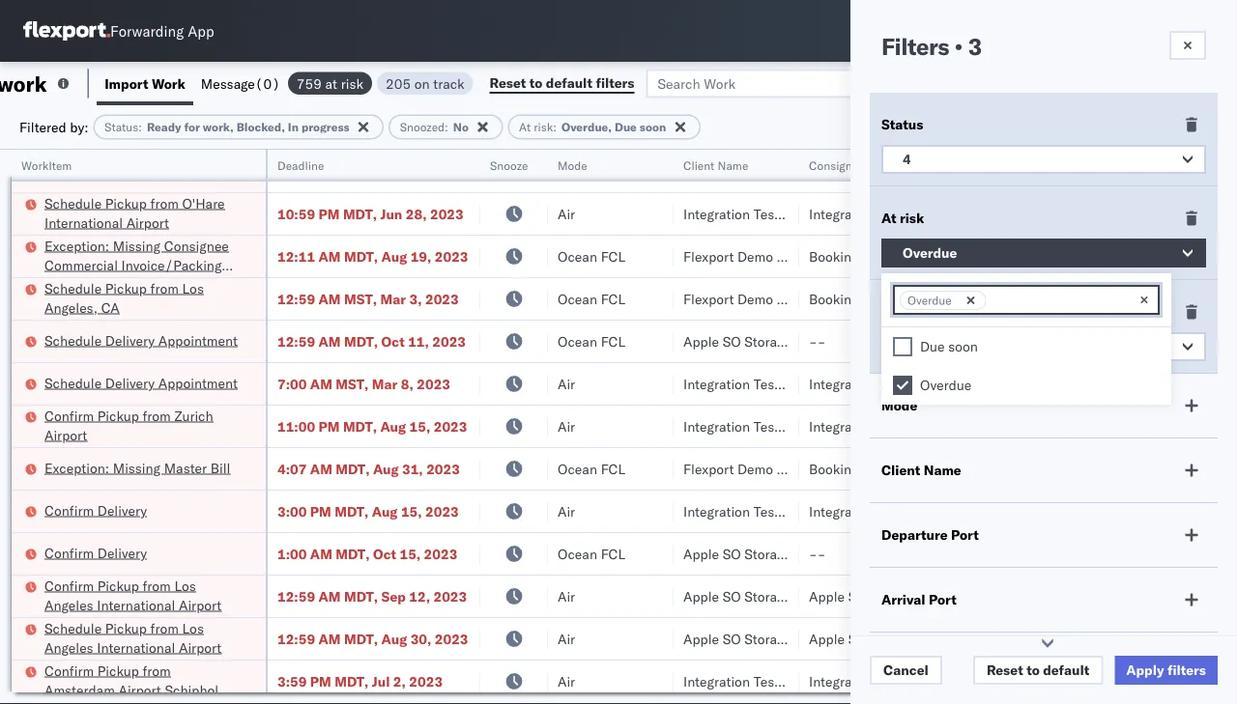 Task type: locate. For each thing, give the bounding box(es) containing it.
0 horizontal spatial filters
[[596, 74, 635, 91]]

1 horizontal spatial reset
[[987, 662, 1023, 679]]

4 fcl from the top
[[601, 461, 625, 477]]

air for 10:59 pm mdt, jun 28, 2023
[[558, 205, 575, 222]]

mdt, up 3:00 pm mdt, aug 15, 2023
[[336, 461, 370, 477]]

mdt, for 3:00 pm mdt, aug 15, 2023
[[335, 503, 369, 520]]

0 horizontal spatial at
[[519, 120, 531, 134]]

0 vertical spatial bookings test consignee
[[809, 248, 963, 265]]

2023 for 12:11 am mdt, aug 19, 2023
[[435, 248, 468, 265]]

am up 7:00 am mst, mar 8, 2023
[[318, 333, 341, 350]]

schedule for international
[[44, 195, 102, 212]]

1 vertical spatial schedule delivery appointment link
[[44, 374, 238, 393]]

karl down due soon
[[975, 375, 999, 392]]

2 trading from the left
[[866, 163, 911, 180]]

1 vertical spatial karl
[[975, 673, 999, 690]]

2177389
[[1075, 333, 1134, 350]]

1 vertical spatial confirm delivery
[[44, 545, 147, 562]]

2 vertical spatial bookings test consignee
[[809, 461, 963, 477]]

0 horizontal spatial due
[[615, 120, 637, 134]]

confirm delivery up confirm pickup from los angeles international airport
[[44, 545, 147, 562]]

:
[[138, 120, 142, 134], [445, 120, 448, 134], [553, 120, 557, 134]]

1 fcl from the top
[[601, 248, 625, 265]]

lagerfeld down flex-2345290
[[1003, 673, 1061, 690]]

1 vertical spatial ningbo
[[1157, 290, 1201, 307]]

angeles for schedule pickup from los angeles international airport
[[44, 639, 93, 656]]

None text field
[[990, 292, 1010, 309]]

3 : from the left
[[553, 120, 557, 134]]

air
[[558, 205, 575, 222], [558, 375, 575, 392], [558, 418, 575, 435], [558, 503, 575, 520], [558, 588, 575, 605], [558, 631, 575, 648], [558, 673, 575, 690]]

shanghai pud for 12:59 am mdt, sep 12, 2023
[[1157, 588, 1237, 605]]

pud for 7:00 am mst, mar 8, 2023
[[1218, 375, 1237, 392]]

2023 right 2,
[[409, 673, 443, 690]]

2023 down snoozed : no
[[416, 163, 449, 180]]

pickup for schedule pickup from o'hare international airport
[[105, 195, 147, 212]]

1 flexport from the top
[[683, 248, 734, 265]]

0 horizontal spatial trading
[[740, 163, 785, 180]]

airport inside the schedule pickup from los angeles international airport
[[179, 639, 222, 656]]

mdt, up 12:59 am mst, mar 3, 2023
[[344, 248, 378, 265]]

aug down 4:07 am mdt, aug 31, 2023
[[372, 503, 398, 520]]

1 integration test account - karl lagerfeld from the top
[[809, 375, 1061, 392]]

1 12:59 from the top
[[277, 290, 315, 307]]

name
[[718, 158, 748, 173], [924, 462, 961, 479]]

flex-2389713
[[1033, 418, 1134, 435]]

forwarding app
[[110, 22, 214, 40]]

1 vertical spatial default
[[1043, 662, 1090, 679]]

fcl for 4:07 am mdt, aug 31, 2023
[[601, 461, 625, 477]]

0 vertical spatial flex-1911466
[[1033, 248, 1134, 265]]

0 vertical spatial soon
[[640, 120, 666, 134]]

port up arrival port
[[951, 527, 979, 544]]

1 vertical spatial demo
[[737, 290, 773, 307]]

pm right the 11:00
[[318, 418, 340, 435]]

2023 right "31,"
[[426, 461, 460, 477]]

message (0)
[[201, 75, 280, 92]]

2 vertical spatial bookings
[[809, 461, 866, 477]]

soon inside list box
[[948, 338, 978, 355]]

12:59 up 3:59
[[277, 631, 315, 648]]

missing inside button
[[113, 460, 161, 476]]

1 horizontal spatial risk
[[534, 120, 553, 134]]

2023 for 10:59 pm mdt, jun 28, 2023
[[430, 205, 464, 222]]

ocean for 12:11 am mdt, aug 19, 2023
[[558, 248, 597, 265]]

2023 right 30,
[[435, 631, 468, 648]]

exception: down confirm pickup from zurich airport
[[44, 460, 109, 476]]

1 horizontal spatial filters
[[1167, 662, 1206, 679]]

test
[[879, 205, 905, 222], [869, 248, 895, 265], [869, 290, 895, 307], [879, 375, 905, 392], [754, 418, 779, 435], [879, 418, 905, 435], [869, 461, 895, 477], [754, 503, 779, 520], [879, 503, 905, 520], [879, 673, 905, 690]]

bookings for 12:11 am mdt, aug 19, 2023
[[809, 248, 866, 265]]

0 horizontal spatial :
[[138, 120, 142, 134]]

missing inside exception: missing consignee commercial invoice/packing list
[[113, 237, 161, 254]]

schedule delivery appointment
[[44, 332, 238, 349], [44, 375, 238, 391]]

19,
[[410, 248, 431, 265]]

7 resize handle column header from the left
[[1124, 150, 1147, 705]]

default
[[546, 74, 592, 91], [1043, 662, 1090, 679]]

1 vertical spatial hong
[[1157, 546, 1190, 563]]

0 vertical spatial hong
[[1157, 333, 1190, 350]]

from inside the schedule pickup from los angeles international airport
[[150, 620, 179, 637]]

default down flex-2345290
[[1043, 662, 1090, 679]]

2 vertical spatial 15,
[[400, 546, 421, 563]]

schedule delivery appointment link for 12:59
[[44, 331, 238, 350]]

jul
[[372, 673, 390, 690]]

international
[[44, 214, 123, 231], [97, 597, 175, 614], [97, 639, 175, 656]]

hong kong down shanghai,
[[1157, 546, 1225, 563]]

status
[[881, 116, 923, 133], [104, 120, 138, 134]]

2023 right 19,
[[435, 248, 468, 265]]

mar
[[380, 290, 406, 307], [372, 375, 398, 392]]

2023 for 3:59 pm mdt, jul 2, 2023
[[409, 673, 443, 690]]

2 missing from the top
[[113, 460, 161, 476]]

1 horizontal spatial departure port
[[1157, 158, 1235, 173]]

2 kong from the top
[[1193, 546, 1225, 563]]

None checkbox
[[893, 376, 912, 395]]

confirm delivery
[[44, 502, 147, 519], [44, 545, 147, 562]]

0 horizontal spatial client
[[683, 158, 715, 173]]

1 vertical spatial bookings test consignee
[[809, 290, 963, 307]]

missing for master
[[113, 460, 161, 476]]

3 shanghai pud from the top
[[1157, 631, 1237, 648]]

1 confirm from the top
[[44, 407, 94, 424]]

1 1911466 from the top
[[1075, 248, 1134, 265]]

delivery down ca
[[105, 332, 155, 349]]

1 schedule delivery appointment from the top
[[44, 332, 238, 349]]

4 ocean fcl from the top
[[558, 461, 625, 477]]

flex-2345290 button
[[1002, 626, 1137, 653], [1002, 626, 1137, 653]]

apple for 12:59 am mdt, oct 11, 2023
[[683, 333, 719, 350]]

pickup for schedule pickup from los angeles, ca
[[105, 280, 147, 297]]

2,
[[393, 673, 406, 690]]

1 kong from the top
[[1193, 333, 1225, 350]]

pickup down upload proof of delivery "button"
[[105, 195, 147, 212]]

missing
[[113, 237, 161, 254], [113, 460, 161, 476]]

2023 for 3:00 pm mdt, aug 15, 2023
[[425, 503, 459, 520]]

1 -- from the top
[[809, 333, 826, 350]]

bookings test consignee
[[809, 248, 963, 265], [809, 290, 963, 307], [809, 461, 963, 477]]

3 flexport demo consignee from the top
[[683, 461, 842, 477]]

test for 3:59 pm mdt, jul 2, 2023
[[879, 673, 905, 690]]

3 flex- from the top
[[1033, 290, 1075, 307]]

1 vertical spatial flexport
[[683, 290, 734, 307]]

from inside schedule pickup from o'hare international airport
[[150, 195, 179, 212]]

0 vertical spatial client name
[[683, 158, 748, 173]]

1 vertical spatial overdue
[[908, 293, 952, 308]]

mdt, up 10:59 pm mdt, jun 28, 2023
[[335, 163, 369, 180]]

international up commercial
[[44, 214, 123, 231]]

at
[[325, 75, 337, 92]]

4 flex- from the top
[[1033, 333, 1075, 350]]

1 vertical spatial mar
[[372, 375, 398, 392]]

account for 11:00 pm mdt, aug 15, 2023
[[908, 418, 959, 435]]

angeles inside confirm pickup from los angeles international airport
[[44, 597, 93, 614]]

confirm delivery down exception: missing master bill button
[[44, 502, 147, 519]]

12:11
[[277, 248, 315, 265]]

confirm up confirm pickup from los angeles international airport
[[44, 545, 94, 562]]

1 horizontal spatial cascade
[[809, 163, 862, 180]]

delivery for 7:00
[[105, 375, 155, 391]]

missing down confirm pickup from zurich airport 'button'
[[113, 460, 161, 476]]

6 flex- from the top
[[1033, 503, 1075, 520]]

1 karl from the top
[[975, 375, 999, 392]]

2 schedule delivery appointment link from the top
[[44, 374, 238, 393]]

2023 up 12,
[[424, 546, 457, 563]]

4 air from the top
[[558, 503, 575, 520]]

pickup inside confirm pickup from zurich airport
[[97, 407, 139, 424]]

2 resize handle column header from the left
[[457, 150, 480, 705]]

0 vertical spatial lagerfeld
[[1003, 375, 1061, 392]]

karl
[[975, 375, 999, 392], [975, 673, 999, 690]]

schedule for angeles,
[[44, 280, 102, 297]]

0 vertical spatial due
[[615, 120, 637, 134]]

hong down shanghai,
[[1157, 546, 1190, 563]]

759
[[297, 75, 322, 92]]

consignee inside button
[[809, 158, 865, 173]]

2 vertical spatial port
[[929, 592, 957, 608]]

1 horizontal spatial snoozed
[[881, 303, 936, 320]]

2 shanghai pud from the top
[[1157, 588, 1237, 605]]

1 ningbo from the top
[[1157, 248, 1201, 265]]

1 horizontal spatial due
[[920, 338, 945, 355]]

6 resize handle column header from the left
[[969, 150, 993, 705]]

los inside schedule pickup from los angeles, ca
[[182, 280, 204, 297]]

air for 3:59 pm mdt, jul 2, 2023
[[558, 673, 575, 690]]

ocean for 4:59 pm mdt, sep 3, 2023
[[558, 163, 597, 180]]

am right 1:00
[[310, 546, 332, 563]]

cancel button
[[870, 656, 942, 685]]

3 12:59 from the top
[[277, 588, 315, 605]]

flex-2177389 button
[[1002, 328, 1137, 355], [1002, 328, 1137, 355]]

2 vertical spatial flexport demo consignee
[[683, 461, 842, 477]]

0 vertical spatial angeles
[[44, 597, 93, 614]]

1 missing from the top
[[113, 237, 161, 254]]

am for 12:59 am mst, mar 3, 2023
[[318, 290, 341, 307]]

1 vertical spatial confirm delivery button
[[44, 544, 147, 565]]

1 air from the top
[[558, 205, 575, 222]]

from inside confirm pickup from amsterdam airport schiphol, haarlemmermeer, netherlands
[[143, 663, 171, 679]]

1 ocean from the top
[[558, 163, 597, 180]]

filters up at risk : overdue, due soon
[[596, 74, 635, 91]]

3 shanghai from the top
[[1157, 631, 1214, 648]]

batch
[[1188, 75, 1226, 92]]

1 resize handle column header from the left
[[243, 150, 266, 705]]

pm right "10:59"
[[318, 205, 340, 222]]

1911466
[[1075, 248, 1134, 265], [1075, 290, 1134, 307]]

2 hong kong from the top
[[1157, 546, 1225, 563]]

12:59 down the 12:11
[[277, 290, 315, 307]]

bookings for 4:07 am mdt, aug 31, 2023
[[809, 461, 866, 477]]

airport up the exception: missing master bill
[[44, 427, 87, 444]]

12:59 am mdt, oct 11, 2023
[[277, 333, 466, 350]]

1 appointment from the top
[[158, 332, 238, 349]]

3
[[968, 32, 982, 61]]

2 12:59 from the top
[[277, 333, 315, 350]]

1 vertical spatial sep
[[381, 588, 406, 605]]

client
[[683, 158, 715, 173], [881, 462, 920, 479]]

0 vertical spatial confirm delivery
[[44, 502, 147, 519]]

invoice/packing
[[121, 257, 222, 274]]

1 vertical spatial schedule delivery appointment button
[[44, 374, 238, 395]]

ocean fcl for 1:00 am mdt, oct 15, 2023
[[558, 546, 625, 563]]

11,
[[408, 333, 429, 350]]

aug for 3:00 pm mdt, aug 15, 2023
[[372, 503, 398, 520]]

3 bookings test consignee from the top
[[809, 461, 963, 477]]

1 angeles from the top
[[44, 597, 93, 614]]

0 vertical spatial demo
[[737, 248, 773, 265]]

trading left ltd.
[[866, 163, 911, 180]]

confirm up the exception: missing master bill
[[44, 407, 94, 424]]

not
[[826, 333, 853, 350], [826, 546, 853, 563], [826, 588, 853, 605], [952, 588, 979, 605], [826, 631, 853, 648], [952, 631, 979, 648]]

1 hong kong from the top
[[1157, 333, 1225, 350]]

client name
[[683, 158, 748, 173], [881, 462, 961, 479]]

mdt, down 7:00 am mst, mar 8, 2023
[[343, 418, 377, 435]]

default up overdue,
[[546, 74, 592, 91]]

from left o'hare on the left top of page
[[150, 195, 179, 212]]

delivery up confirm pickup from los angeles international airport
[[97, 545, 147, 562]]

flexport demo consignee for 12:59 am mst, mar 3, 2023
[[683, 290, 842, 307]]

overdue
[[903, 245, 957, 261], [908, 293, 952, 308], [920, 377, 972, 394]]

schedule inside the schedule pickup from los angeles international airport
[[44, 620, 102, 637]]

no inside button
[[903, 338, 921, 355]]

import work button
[[97, 62, 193, 105]]

1 ocean fcl from the top
[[558, 248, 625, 265]]

ca
[[101, 299, 119, 316]]

3, for mar
[[409, 290, 422, 307]]

am for 12:59 am mdt, oct 11, 2023
[[318, 333, 341, 350]]

2 bookings test consignee from the top
[[809, 290, 963, 307]]

status up workitem button
[[104, 120, 138, 134]]

flex- for 4:59 pm mdt, sep 3, 2023
[[1033, 163, 1075, 180]]

mode
[[558, 158, 587, 173], [881, 397, 918, 414]]

confirm inside confirm pickup from zurich airport
[[44, 407, 94, 424]]

2 fcl from the top
[[601, 290, 625, 307]]

schedule pickup from los angeles, ca button
[[44, 279, 241, 319]]

kong
[[1193, 333, 1225, 350], [1193, 546, 1225, 563]]

ocean fcl
[[558, 248, 625, 265], [558, 290, 625, 307], [558, 333, 625, 350], [558, 461, 625, 477], [558, 546, 625, 563]]

0 vertical spatial 15,
[[409, 418, 430, 435]]

0 vertical spatial kong
[[1193, 333, 1225, 350]]

15, for 3:00 pm mdt, aug 15, 2023
[[401, 503, 422, 520]]

0 vertical spatial flexport
[[683, 248, 734, 265]]

2 confirm delivery link from the top
[[44, 544, 147, 563]]

0 vertical spatial oct
[[381, 333, 405, 350]]

pickup inside schedule pickup from los angeles, ca
[[105, 280, 147, 297]]

sep
[[372, 163, 396, 180], [381, 588, 406, 605]]

1 cascade from the left
[[683, 163, 736, 180]]

to up at risk : overdue, due soon
[[530, 74, 543, 91]]

3 air from the top
[[558, 418, 575, 435]]

air for 11:00 pm mdt, aug 15, 2023
[[558, 418, 575, 435]]

snoozed up due soon
[[881, 303, 936, 320]]

departure port up arrival port
[[881, 527, 979, 544]]

los inside confirm pickup from los angeles international airport
[[174, 577, 196, 594]]

jun
[[380, 205, 402, 222]]

1 flexport demo consignee from the top
[[683, 248, 842, 265]]

pickup inside the schedule pickup from los angeles international airport
[[105, 620, 147, 637]]

schedule delivery appointment button for 12:59 am mdt, oct 11, 2023
[[44, 331, 238, 352]]

1 schedule delivery appointment link from the top
[[44, 331, 238, 350]]

deadline
[[277, 158, 324, 173]]

ocean fcl for 4:07 am mdt, aug 31, 2023
[[558, 461, 625, 477]]

0 vertical spatial default
[[546, 74, 592, 91]]

5 schedule from the top
[[44, 620, 102, 637]]

upload proof of delivery button
[[44, 161, 194, 182]]

missing down schedule pickup from o'hare international airport button
[[113, 237, 161, 254]]

overdue inside button
[[903, 245, 957, 261]]

sep for 12,
[[381, 588, 406, 605]]

2 vertical spatial los
[[182, 620, 204, 637]]

los inside the schedule pickup from los angeles international airport
[[182, 620, 204, 637]]

1 vertical spatial reset
[[987, 662, 1023, 679]]

2 vertical spatial risk
[[900, 210, 924, 227]]

pickup down the schedule pickup from los angeles international airport
[[97, 663, 139, 679]]

import
[[105, 75, 148, 92]]

lagerfeld for 7:00 am mst, mar 8, 2023
[[1003, 375, 1061, 392]]

0 vertical spatial confirm delivery link
[[44, 501, 147, 520]]

1 schedule delivery appointment button from the top
[[44, 331, 238, 352]]

schiphol,
[[165, 682, 223, 699]]

759 at risk
[[297, 75, 363, 92]]

mar left 8, in the bottom left of the page
[[372, 375, 398, 392]]

2 confirm delivery button from the top
[[44, 544, 147, 565]]

mst, up 12:59 am mdt, oct 11, 2023
[[344, 290, 377, 307]]

exception: inside exception: missing consignee commercial invoice/packing list
[[44, 237, 109, 254]]

6 ocean from the top
[[558, 546, 597, 563]]

to
[[530, 74, 543, 91], [1027, 662, 1040, 679]]

2 flex-1911466 from the top
[[1033, 290, 1134, 307]]

international inside the schedule pickup from los angeles international airport
[[97, 639, 175, 656]]

batch a
[[1188, 75, 1237, 92]]

0 horizontal spatial departure port
[[881, 527, 979, 544]]

air for 12:59 am mdt, sep 12, 2023
[[558, 588, 575, 605]]

schedule up "amsterdam"
[[44, 620, 102, 637]]

so for 12:59 am mdt, sep 12, 2023
[[723, 588, 741, 605]]

1 vertical spatial hong kong
[[1157, 546, 1225, 563]]

1 confirm delivery from the top
[[44, 502, 147, 519]]

0 vertical spatial at
[[519, 120, 531, 134]]

status up 4
[[881, 116, 923, 133]]

deadline button
[[268, 154, 461, 173]]

exception
[[993, 75, 1056, 92]]

schedule inside schedule pickup from o'hare international airport
[[44, 195, 102, 212]]

3 bookings from the top
[[809, 461, 866, 477]]

am
[[318, 248, 341, 265], [318, 290, 341, 307], [318, 333, 341, 350], [310, 375, 332, 392], [310, 461, 332, 477], [310, 546, 332, 563], [318, 588, 341, 605], [318, 631, 341, 648]]

1 vertical spatial snoozed
[[881, 303, 936, 320]]

1 shanghai from the top
[[1157, 375, 1214, 392]]

am down 1:00 am mdt, oct 15, 2023
[[318, 588, 341, 605]]

1 vertical spatial risk
[[534, 120, 553, 134]]

schedule delivery appointment link down the schedule pickup from los angeles, ca button
[[44, 331, 238, 350]]

integration test account - karl lagerfeld for 7:00 am mst, mar 8, 2023
[[809, 375, 1061, 392]]

departure port down batch a button
[[1157, 158, 1235, 173]]

2 hong from the top
[[1157, 546, 1190, 563]]

from inside schedule pickup from los angeles, ca
[[150, 280, 179, 297]]

1 vertical spatial oct
[[373, 546, 396, 563]]

overdue down due soon
[[920, 377, 972, 394]]

2389713
[[1075, 418, 1134, 435]]

12:59 down 1:00
[[277, 588, 315, 605]]

reset for reset to default filters
[[490, 74, 526, 91]]

filters right apply on the bottom right of page
[[1167, 662, 1206, 679]]

no
[[453, 120, 469, 134], [903, 338, 921, 355]]

0 vertical spatial sep
[[372, 163, 396, 180]]

4 12:59 from the top
[[277, 631, 315, 648]]

integration test account - karl lagerfeld for 3:59 pm mdt, jul 2, 2023
[[809, 673, 1061, 690]]

1 lagerfeld from the top
[[1003, 375, 1061, 392]]

flex-
[[1033, 163, 1075, 180], [1033, 248, 1075, 265], [1033, 290, 1075, 307], [1033, 333, 1075, 350], [1033, 418, 1075, 435], [1033, 503, 1075, 520], [1033, 631, 1075, 648], [1033, 673, 1075, 690]]

aug left 19,
[[381, 248, 407, 265]]

mdt, for 4:59 pm mdt, sep 3, 2023
[[335, 163, 369, 180]]

0 vertical spatial confirm delivery button
[[44, 501, 147, 522]]

flex-2389713 button
[[1002, 413, 1137, 440], [1002, 413, 1137, 440]]

hong right 2177389
[[1157, 333, 1190, 350]]

angeles up "amsterdam"
[[44, 639, 93, 656]]

3 fcl from the top
[[601, 333, 625, 350]]

port right "arrival"
[[929, 592, 957, 608]]

0 vertical spatial --
[[809, 333, 826, 350]]

1 vertical spatial to
[[1027, 662, 1040, 679]]

delivery right of on the top left of page
[[144, 162, 194, 179]]

3 pud from the top
[[1218, 631, 1237, 648]]

2 demo from the top
[[737, 290, 773, 307]]

2 bookings from the top
[[809, 290, 866, 307]]

confirm inside confirm pickup from amsterdam airport schiphol, haarlemmermeer, netherlands
[[44, 663, 94, 679]]

mst, for 7:00
[[336, 375, 369, 392]]

exception: for exception: missing master bill
[[44, 460, 109, 476]]

flex-1911466 up flex-2177389
[[1033, 290, 1134, 307]]

2 horizontal spatial risk
[[900, 210, 924, 227]]

5 ocean from the top
[[558, 461, 597, 477]]

(do for 12:59 am mdt, oct 11, 2023
[[795, 333, 823, 350]]

schedule down upload
[[44, 195, 102, 212]]

pud for 12:59 am mdt, sep 12, 2023
[[1218, 588, 1237, 605]]

schedule delivery appointment for 12:59 am mdt, oct 11, 2023
[[44, 332, 238, 349]]

air for 12:59 am mdt, aug 30, 2023
[[558, 631, 575, 648]]

205 on track
[[386, 75, 464, 92]]

1 vertical spatial 15,
[[401, 503, 422, 520]]

ag
[[873, 418, 891, 435], [998, 418, 1017, 435], [873, 503, 891, 520], [998, 503, 1017, 520]]

15, up "31,"
[[409, 418, 430, 435]]

2 : from the left
[[445, 120, 448, 134]]

0 vertical spatial 1911466
[[1075, 248, 1134, 265]]

1 horizontal spatial client name
[[881, 462, 961, 479]]

mdt, for 3:59 pm mdt, jul 2, 2023
[[335, 673, 369, 690]]

5 flex- from the top
[[1033, 418, 1075, 435]]

1 horizontal spatial :
[[445, 120, 448, 134]]

2023 up 4:07 am mdt, aug 31, 2023
[[434, 418, 467, 435]]

forwarding
[[110, 22, 184, 40]]

appointment down the schedule pickup from los angeles, ca button
[[158, 332, 238, 349]]

2 flexport demo consignee from the top
[[683, 290, 842, 307]]

confirm pickup from los angeles international airport button
[[44, 577, 241, 617]]

1 horizontal spatial status
[[881, 116, 923, 133]]

risk right at
[[341, 75, 363, 92]]

aug for 11:00 pm mdt, aug 15, 2023
[[380, 418, 406, 435]]

3 resize handle column header from the left
[[525, 150, 548, 705]]

flex- for 12:59 am mst, mar 3, 2023
[[1033, 290, 1075, 307]]

reset left flex-2132767
[[987, 662, 1023, 679]]

schedule up confirm pickup from zurich airport
[[44, 375, 102, 391]]

delivery down exception: missing master bill button
[[97, 502, 147, 519]]

0 horizontal spatial snoozed
[[400, 120, 445, 134]]

international up confirm pickup from amsterdam airport schiphol, haarlemmermeer, netherlands link
[[97, 639, 175, 656]]

0 horizontal spatial risk
[[341, 75, 363, 92]]

apple for 1:00 am mdt, oct 15, 2023
[[683, 546, 719, 563]]

2023 right 28,
[[430, 205, 464, 222]]

5 resize handle column header from the left
[[776, 150, 799, 705]]

mdt, down 1:00 am mdt, oct 15, 2023
[[344, 588, 378, 605]]

to for reset to default
[[1027, 662, 1040, 679]]

flex- for 3:00 pm mdt, aug 15, 2023
[[1033, 503, 1075, 520]]

risk
[[341, 75, 363, 92], [534, 120, 553, 134], [900, 210, 924, 227]]

los down confirm pickup from los angeles international airport button
[[182, 620, 204, 637]]

2023 for 4:07 am mdt, aug 31, 2023
[[426, 461, 460, 477]]

0 horizontal spatial client name
[[683, 158, 748, 173]]

1 demo from the top
[[737, 248, 773, 265]]

2 vertical spatial demo
[[737, 461, 773, 477]]

to down flex-2345290
[[1027, 662, 1040, 679]]

consignee
[[809, 158, 865, 173], [164, 237, 229, 254], [777, 248, 842, 265], [898, 248, 963, 265], [777, 290, 842, 307], [898, 290, 963, 307], [777, 461, 842, 477], [898, 461, 963, 477]]

2023 right 8, in the bottom left of the page
[[417, 375, 450, 392]]

pickup inside schedule pickup from o'hare international airport
[[105, 195, 147, 212]]

0 vertical spatial mode
[[558, 158, 587, 173]]

0 vertical spatial appointment
[[158, 332, 238, 349]]

pud for 12:59 am mdt, aug 30, 2023
[[1218, 631, 1237, 648]]

confirm delivery link for 1:00 am mdt, oct 15, 2023
[[44, 544, 147, 563]]

pickup up the schedule pickup from los angeles international airport
[[97, 577, 139, 594]]

0 vertical spatial pud
[[1218, 375, 1237, 392]]

ready
[[147, 120, 181, 134]]

1 confirm delivery button from the top
[[44, 501, 147, 522]]

confirm delivery button down exception: missing master bill button
[[44, 501, 147, 522]]

storage for 12:59 am mdt, aug 30, 2023
[[744, 631, 791, 648]]

pickup up ca
[[105, 280, 147, 297]]

from up schedule pickup from los angeles international airport link
[[143, 577, 171, 594]]

confirm up the schedule pickup from los angeles international airport
[[44, 577, 94, 594]]

workitem
[[21, 158, 72, 173]]

karl right cancel button
[[975, 673, 999, 690]]

storage for 1:00 am mdt, oct 15, 2023
[[744, 546, 791, 563]]

1 confirm delivery link from the top
[[44, 501, 147, 520]]

2 confirm delivery from the top
[[44, 545, 147, 562]]

confirm inside confirm pickup from los angeles international airport
[[44, 577, 94, 594]]

7:00 am mst, mar 8, 2023
[[277, 375, 450, 392]]

ocean for 1:00 am mdt, oct 15, 2023
[[558, 546, 597, 563]]

1 vertical spatial client name
[[881, 462, 961, 479]]

1 vertical spatial --
[[809, 546, 826, 563]]

list box
[[881, 328, 1171, 405]]

from inside confirm pickup from los angeles international airport
[[143, 577, 171, 594]]

due inside list box
[[920, 338, 945, 355]]

1 vertical spatial appointment
[[158, 375, 238, 391]]

snoozed down "on"
[[400, 120, 445, 134]]

exception: inside 'exception: missing master bill' link
[[44, 460, 109, 476]]

1 horizontal spatial default
[[1043, 662, 1090, 679]]

1 trading from the left
[[740, 163, 785, 180]]

pickup inside confirm pickup from amsterdam airport schiphol, haarlemmermeer, netherlands
[[97, 663, 139, 679]]

4 resize handle column header from the left
[[650, 150, 674, 705]]

12:59
[[277, 290, 315, 307], [277, 333, 315, 350], [277, 588, 315, 605], [277, 631, 315, 648]]

--
[[809, 333, 826, 350], [809, 546, 826, 563]]

ocean lcl
[[558, 163, 625, 180]]

risk left overdue,
[[534, 120, 553, 134]]

0 vertical spatial hong kong
[[1157, 333, 1225, 350]]

1 pud from the top
[[1218, 375, 1237, 392]]

1 vertical spatial soon
[[948, 338, 978, 355]]

departure right 2124373
[[1157, 158, 1210, 173]]

schedule delivery appointment up confirm pickup from zurich airport link
[[44, 375, 238, 391]]

15, down "31,"
[[401, 503, 422, 520]]

2 vertical spatial flexport
[[683, 461, 734, 477]]

overdue inside list box
[[920, 377, 972, 394]]

flex-1911466 down 'flex-2124373'
[[1033, 248, 1134, 265]]

airport up schedule pickup from los angeles international airport link
[[179, 597, 222, 614]]

flexport demo consignee for 12:11 am mdt, aug 19, 2023
[[683, 248, 842, 265]]

0 vertical spatial risk
[[341, 75, 363, 92]]

bookings test consignee for 4:07 am mdt, aug 31, 2023
[[809, 461, 963, 477]]

1 horizontal spatial name
[[924, 462, 961, 479]]

2 air from the top
[[558, 375, 575, 392]]

international up the schedule pickup from los angeles international airport
[[97, 597, 175, 614]]

demo for 12:11 am mdt, aug 19, 2023
[[737, 248, 773, 265]]

exception: missing consignee commercial invoice/packing list link
[[44, 236, 241, 293]]

cascade for cascade trading ltd.
[[809, 163, 862, 180]]

12:59 for 12:59 am mdt, aug 30, 2023
[[277, 631, 315, 648]]

schedule delivery appointment down the schedule pickup from los angeles, ca button
[[44, 332, 238, 349]]

1 horizontal spatial at
[[881, 210, 896, 227]]

2 ocean fcl from the top
[[558, 290, 625, 307]]

fcl
[[601, 248, 625, 265], [601, 290, 625, 307], [601, 333, 625, 350], [601, 461, 625, 477], [601, 546, 625, 563]]

5 fcl from the top
[[601, 546, 625, 563]]

so for 12:59 am mdt, oct 11, 2023
[[723, 333, 741, 350]]

0 vertical spatial port
[[1213, 158, 1235, 173]]

1 bookings test consignee from the top
[[809, 248, 963, 265]]

(do for 1:00 am mdt, oct 15, 2023
[[795, 546, 823, 563]]

0 vertical spatial los
[[182, 280, 204, 297]]

mst, down 12:59 am mdt, oct 11, 2023
[[336, 375, 369, 392]]

mar for 8,
[[372, 375, 398, 392]]

resize handle column header
[[243, 150, 266, 705], [457, 150, 480, 705], [525, 150, 548, 705], [650, 150, 674, 705], [776, 150, 799, 705], [969, 150, 993, 705], [1124, 150, 1147, 705], [1202, 150, 1226, 705]]

schedule inside schedule pickup from los angeles, ca
[[44, 280, 102, 297]]

0 horizontal spatial status
[[104, 120, 138, 134]]

due
[[615, 120, 637, 134], [920, 338, 945, 355]]

departure inside departure port button
[[1157, 158, 1210, 173]]

angeles inside the schedule pickup from los angeles international airport
[[44, 639, 93, 656]]

mdt, left jul
[[335, 673, 369, 690]]

2 integration test account - karl lagerfeld from the top
[[809, 673, 1061, 690]]

pickup inside confirm pickup from los angeles international airport
[[97, 577, 139, 594]]

confirm delivery link
[[44, 501, 147, 520], [44, 544, 147, 563]]

2 schedule delivery appointment from the top
[[44, 375, 238, 391]]

2023 for 11:00 pm mdt, aug 15, 2023
[[434, 418, 467, 435]]

2 schedule delivery appointment button from the top
[[44, 374, 238, 395]]

5 air from the top
[[558, 588, 575, 605]]

international inside confirm pickup from los angeles international airport
[[97, 597, 175, 614]]

8 flex- from the top
[[1033, 673, 1075, 690]]

apple so storage (do not use)
[[683, 333, 891, 350], [683, 546, 891, 563], [683, 588, 891, 605], [809, 588, 1017, 605], [683, 631, 891, 648], [809, 631, 1017, 648]]

2023 down 19,
[[425, 290, 459, 307]]

mdt,
[[335, 163, 369, 180], [343, 205, 377, 222], [344, 248, 378, 265], [344, 333, 378, 350], [343, 418, 377, 435], [336, 461, 370, 477], [335, 503, 369, 520], [336, 546, 370, 563], [344, 588, 378, 605], [344, 631, 378, 648], [335, 673, 369, 690]]

2 exception: from the top
[[44, 460, 109, 476]]

mdt, up 7:00 am mst, mar 8, 2023
[[344, 333, 378, 350]]

confirm up "amsterdam"
[[44, 663, 94, 679]]

2124373
[[1075, 163, 1134, 180]]

2 appointment from the top
[[158, 375, 238, 391]]

not for 12:59 am mdt, sep 12, 2023
[[826, 588, 853, 605]]

pm for 3:59
[[310, 673, 331, 690]]

6 air from the top
[[558, 631, 575, 648]]

0 vertical spatial shanghai pud
[[1157, 375, 1237, 392]]

departure up arrival port
[[881, 527, 948, 544]]

from inside confirm pickup from zurich airport
[[143, 407, 171, 424]]

2 flexport from the top
[[683, 290, 734, 307]]

0 vertical spatial 3,
[[400, 163, 412, 180]]

2023 right 11, at the left of the page
[[432, 333, 466, 350]]

am for 12:59 am mdt, sep 12, 2023
[[318, 588, 341, 605]]

am up 3:59 pm mdt, jul 2, 2023
[[318, 631, 341, 648]]

pickup
[[105, 195, 147, 212], [105, 280, 147, 297], [97, 407, 139, 424], [97, 577, 139, 594], [105, 620, 147, 637], [97, 663, 139, 679]]

ocean for 4:07 am mdt, aug 31, 2023
[[558, 461, 597, 477]]

None checkbox
[[893, 337, 912, 357]]

5 confirm from the top
[[44, 663, 94, 679]]

test for 10:59 pm mdt, jun 28, 2023
[[879, 205, 905, 222]]

: down 'track' at the top left
[[445, 120, 448, 134]]

3 flexport from the top
[[683, 461, 734, 477]]

2 shanghai from the top
[[1157, 588, 1214, 605]]

ch
[[1222, 461, 1237, 477]]

apply filters
[[1126, 662, 1206, 679]]

overdue down integration test account - swarovski
[[903, 245, 957, 261]]

0 horizontal spatial no
[[453, 120, 469, 134]]

7 air from the top
[[558, 673, 575, 690]]

2023 right 12,
[[433, 588, 467, 605]]

205
[[386, 75, 411, 92]]

0 vertical spatial snoozed
[[400, 120, 445, 134]]

2 ocean from the top
[[558, 248, 597, 265]]

0 vertical spatial reset
[[490, 74, 526, 91]]



Task type: describe. For each thing, give the bounding box(es) containing it.
aug for 12:11 am mdt, aug 19, 2023
[[381, 248, 407, 265]]

name inside button
[[718, 158, 748, 173]]

am for 12:59 am mdt, aug 30, 2023
[[318, 631, 341, 648]]

confirm pickup from zurich airport link
[[44, 406, 241, 445]]

snoozed for snoozed : no
[[400, 120, 445, 134]]

none checkbox inside list box
[[893, 337, 912, 357]]

list box containing due soon
[[881, 328, 1171, 405]]

status : ready for work, blocked, in progress
[[104, 120, 350, 134]]

storage for 12:59 am mdt, sep 12, 2023
[[744, 588, 791, 605]]

los for schedule pickup from los angeles, ca
[[182, 280, 204, 297]]

pm for 11:00
[[318, 418, 340, 435]]

28,
[[406, 205, 427, 222]]

8,
[[401, 375, 414, 392]]

airport inside confirm pickup from zurich airport
[[44, 427, 87, 444]]

Search Work text field
[[646, 69, 857, 98]]

2023 for 12:59 am mdt, oct 11, 2023
[[432, 333, 466, 350]]

bookings test consignee for 12:59 am mst, mar 3, 2023
[[809, 290, 963, 307]]

airport inside confirm pickup from los angeles international airport
[[179, 597, 222, 614]]

test for 11:00 pm mdt, aug 15, 2023
[[879, 418, 905, 435]]

cascade for cascade trading
[[683, 163, 736, 180]]

cascade trading ltd.
[[809, 163, 939, 180]]

schedule pickup from los angeles, ca
[[44, 280, 204, 316]]

2023 for 1:00 am mdt, oct 15, 2023
[[424, 546, 457, 563]]

2 1911466 from the top
[[1075, 290, 1134, 307]]

apply
[[1126, 662, 1164, 679]]

consignee inside exception: missing consignee commercial invoice/packing list
[[164, 237, 229, 254]]

airport inside confirm pickup from amsterdam airport schiphol, haarlemmermeer, netherlands
[[118, 682, 161, 699]]

4 schedule from the top
[[44, 375, 102, 391]]

2 flex- from the top
[[1033, 248, 1075, 265]]

resize handle column header for flex id
[[1124, 150, 1147, 705]]

no button
[[881, 332, 1206, 361]]

15, for 11:00 pm mdt, aug 15, 2023
[[409, 418, 430, 435]]

workitem button
[[12, 154, 246, 173]]

ningbo for 12:11 am mdt, aug 19, 2023
[[1157, 248, 1201, 265]]

apple so storage (do not use) for 12:59 am mdt, aug 30, 2023
[[683, 631, 891, 648]]

oct for 15,
[[373, 546, 396, 563]]

filters
[[881, 32, 949, 61]]

use) for 12:59 am mdt, aug 30, 2023
[[857, 631, 891, 648]]

upload proof of delivery link
[[44, 161, 194, 180]]

file
[[966, 75, 990, 92]]

actions
[[1179, 158, 1219, 173]]

1:00
[[277, 546, 307, 563]]

use) for 12:59 am mdt, sep 12, 2023
[[857, 588, 891, 605]]

blocked,
[[236, 120, 285, 134]]

international for schedule
[[97, 639, 175, 656]]

work
[[152, 75, 185, 92]]

schedule pickup from los angeles international airport link
[[44, 619, 241, 658]]

not for 1:00 am mdt, oct 15, 2023
[[826, 546, 853, 563]]

sep for 3,
[[372, 163, 396, 180]]

ocean fcl for 12:59 am mdt, oct 11, 2023
[[558, 333, 625, 350]]

at risk
[[881, 210, 924, 227]]

Search Shipments (/) text field
[[867, 16, 1054, 45]]

international inside schedule pickup from o'hare international airport
[[44, 214, 123, 231]]

angeles for confirm pickup from los angeles international airport
[[44, 597, 93, 614]]

upload
[[44, 162, 88, 179]]

15, for 1:00 am mdt, oct 15, 2023
[[400, 546, 421, 563]]

10:59 pm mdt, jun 28, 2023
[[277, 205, 464, 222]]

3 confirm from the top
[[44, 545, 94, 562]]

mdt, for 12:59 am mdt, sep 12, 2023
[[344, 588, 378, 605]]

am for 1:00 am mdt, oct 15, 2023
[[310, 546, 332, 563]]

confirm for zurich
[[44, 407, 94, 424]]

fcl for 12:59 am mst, mar 3, 2023
[[601, 290, 625, 307]]

account for 10:59 pm mdt, jun 28, 2023
[[908, 205, 959, 222]]

hong kong for 1:00 am mdt, oct 15, 2023
[[1157, 546, 1225, 563]]

exception: for exception: missing consignee commercial invoice/packing list
[[44, 237, 109, 254]]

oct for 11,
[[381, 333, 405, 350]]

to for reset to default filters
[[530, 74, 543, 91]]

delivery for 12:59
[[105, 332, 155, 349]]

exception: missing master bill button
[[44, 459, 230, 480]]

default for reset to default
[[1043, 662, 1090, 679]]

4:07 am mdt, aug 31, 2023
[[277, 461, 460, 477]]

missing for consignee
[[113, 237, 161, 254]]

master
[[164, 460, 207, 476]]

ocean fcl for 12:59 am mst, mar 3, 2023
[[558, 290, 625, 307]]

filtered by:
[[19, 118, 89, 135]]

kong for 1:00 am mdt, oct 15, 2023
[[1193, 546, 1225, 563]]

flex-2345290
[[1033, 631, 1134, 648]]

2132767
[[1075, 673, 1134, 690]]

confirm pickup from los angeles international airport
[[44, 577, 222, 614]]

flexport demo consignee for 4:07 am mdt, aug 31, 2023
[[683, 461, 842, 477]]

swarovski
[[975, 205, 1036, 222]]

ocean for 12:59 am mst, mar 3, 2023
[[558, 290, 597, 307]]

in
[[288, 120, 299, 134]]

id
[[1027, 158, 1039, 173]]

for
[[184, 120, 200, 134]]

2023 for 12:59 am mdt, aug 30, 2023
[[435, 631, 468, 648]]

: for snoozed
[[445, 120, 448, 134]]

track
[[433, 75, 464, 92]]

arrival
[[881, 592, 926, 608]]

confirm for amsterdam
[[44, 663, 94, 679]]

ltd.
[[915, 163, 939, 180]]

hong for 1:00 am mdt, oct 15, 2023
[[1157, 546, 1190, 563]]

1 vertical spatial port
[[951, 527, 979, 544]]

progress
[[301, 120, 350, 134]]

schedule pickup from los angeles international airport button
[[44, 619, 241, 660]]

file exception
[[966, 75, 1056, 92]]

1 vertical spatial filters
[[1167, 662, 1206, 679]]

client name button
[[674, 154, 780, 173]]

1 vertical spatial mode
[[881, 397, 918, 414]]

cancel
[[883, 662, 929, 679]]

pickup for schedule pickup from los angeles international airport
[[105, 620, 147, 637]]

snooze
[[490, 158, 528, 173]]

am for 7:00 am mst, mar 8, 2023
[[310, 375, 332, 392]]

1 vertical spatial client
[[881, 462, 920, 479]]

commercial
[[44, 257, 118, 274]]

confirm pickup from zurich airport
[[44, 407, 213, 444]]

confirm delivery for 1:00 am mdt, oct 15, 2023
[[44, 545, 147, 562]]

so for 12:59 am mdt, aug 30, 2023
[[723, 631, 741, 648]]

reset for reset to default
[[987, 662, 1023, 679]]

schedule pickup from los angeles international airport
[[44, 620, 222, 656]]

confirm delivery link for 3:00 pm mdt, aug 15, 2023
[[44, 501, 147, 520]]

11:00 pm mdt, aug 15, 2023
[[277, 418, 467, 435]]

schedule pickup from o'hare international airport button
[[44, 194, 241, 234]]

o'hare
[[182, 195, 225, 212]]

3 schedule from the top
[[44, 332, 102, 349]]

flexport. image
[[23, 21, 110, 41]]

batch a button
[[1158, 69, 1237, 98]]

2 confirm from the top
[[44, 502, 94, 519]]

3:59 pm mdt, jul 2, 2023
[[277, 673, 443, 690]]

overdue button
[[881, 239, 1206, 268]]

apple so storage (do not use) for 1:00 am mdt, oct 15, 2023
[[683, 546, 891, 563]]

upload proof of delivery
[[44, 162, 194, 179]]

default for reset to default filters
[[546, 74, 592, 91]]

schedule delivery appointment button for 7:00 am mst, mar 8, 2023
[[44, 374, 238, 395]]

2023 for 12:59 am mst, mar 3, 2023
[[425, 290, 459, 307]]

flex-2132767
[[1033, 673, 1134, 690]]

test for 12:59 am mst, mar 3, 2023
[[869, 290, 895, 307]]

delivery inside "button"
[[144, 162, 194, 179]]

flex id button
[[993, 154, 1128, 173]]

0 vertical spatial no
[[453, 120, 469, 134]]

1:00 am mdt, oct 15, 2023
[[277, 546, 457, 563]]

appointment for 7:00 am mst, mar 8, 2023
[[158, 375, 238, 391]]

client inside button
[[683, 158, 715, 173]]

lcl
[[601, 163, 625, 180]]

3, for sep
[[400, 163, 412, 180]]

los for schedule pickup from los angeles international airport
[[182, 620, 204, 637]]

airport inside schedule pickup from o'hare international airport
[[126, 214, 169, 231]]

exception: missing master bill link
[[44, 459, 230, 478]]

shanghai for 12:59 am mdt, sep 12, 2023
[[1157, 588, 1214, 605]]

4:59 pm mdt, sep 3, 2023
[[277, 163, 449, 180]]

netherlands
[[158, 701, 234, 705]]

air for 7:00 am mst, mar 8, 2023
[[558, 375, 575, 392]]

0 horizontal spatial soon
[[640, 120, 666, 134]]

1 vertical spatial name
[[924, 462, 961, 479]]

resize handle column header for consignee
[[969, 150, 993, 705]]

8 resize handle column header from the left
[[1202, 150, 1226, 705]]

mode inside button
[[558, 158, 587, 173]]

by:
[[70, 118, 89, 135]]

1 vertical spatial departure port
[[881, 527, 979, 544]]

test for 4:07 am mdt, aug 31, 2023
[[869, 461, 895, 477]]

mdt, for 11:00 pm mdt, aug 15, 2023
[[343, 418, 377, 435]]

flex- for 12:59 am mdt, aug 30, 2023
[[1033, 631, 1075, 648]]

schedule for angeles
[[44, 620, 102, 637]]

pm for 4:59
[[310, 163, 331, 180]]

import work
[[105, 75, 185, 92]]

1 flex-1911466 from the top
[[1033, 248, 1134, 265]]

confirm pickup from amsterdam airport schiphol, haarlemmermeer, netherlands link
[[44, 662, 241, 705]]

reset to default filters button
[[478, 69, 646, 98]]

aug for 4:07 am mdt, aug 31, 2023
[[373, 461, 399, 477]]

client name inside button
[[683, 158, 748, 173]]

zurich
[[174, 407, 213, 424]]

0 horizontal spatial departure
[[881, 527, 948, 544]]

from for schedule pickup from o'hare international airport
[[150, 195, 179, 212]]

schedule pickup from los angeles, ca link
[[44, 279, 241, 318]]

mode button
[[548, 154, 654, 173]]

0 vertical spatial filters
[[596, 74, 635, 91]]

integration test account - swarovski
[[809, 205, 1036, 222]]

2345290
[[1075, 631, 1134, 648]]

due soon
[[920, 338, 978, 355]]

integration for 11:00 pm mdt, aug 15, 2023
[[809, 418, 876, 435]]

status for status : ready for work, blocked, in progress
[[104, 120, 138, 134]]

12,
[[409, 588, 430, 605]]

12:59 am mst, mar 3, 2023
[[277, 290, 459, 307]]

10:59
[[277, 205, 315, 222]]

a
[[1229, 75, 1237, 92]]

none checkbox inside list box
[[893, 376, 912, 395]]

departure port inside button
[[1157, 158, 1235, 173]]

bookings test consignee for 12:11 am mdt, aug 19, 2023
[[809, 248, 963, 265]]

from for confirm pickup from amsterdam airport schiphol, haarlemmermeer, netherlands
[[143, 663, 171, 679]]

shanghai,
[[1157, 461, 1218, 477]]

port inside departure port button
[[1213, 158, 1235, 173]]

exception: missing consignee commercial invoice/packing list button
[[44, 236, 241, 293]]

exception: missing consignee commercial invoice/packing list
[[44, 237, 229, 293]]

status for status
[[881, 116, 923, 133]]

3:59
[[277, 673, 307, 690]]

(do for 12:59 am mdt, aug 30, 2023
[[795, 631, 823, 648]]

-- for 12:59 am mdt, oct 11, 2023
[[809, 333, 826, 350]]

departure port button
[[1147, 154, 1237, 173]]

reset to default
[[987, 662, 1090, 679]]

bookings for 12:59 am mst, mar 3, 2023
[[809, 290, 866, 307]]



Task type: vqa. For each thing, say whether or not it's contained in the screenshot.


